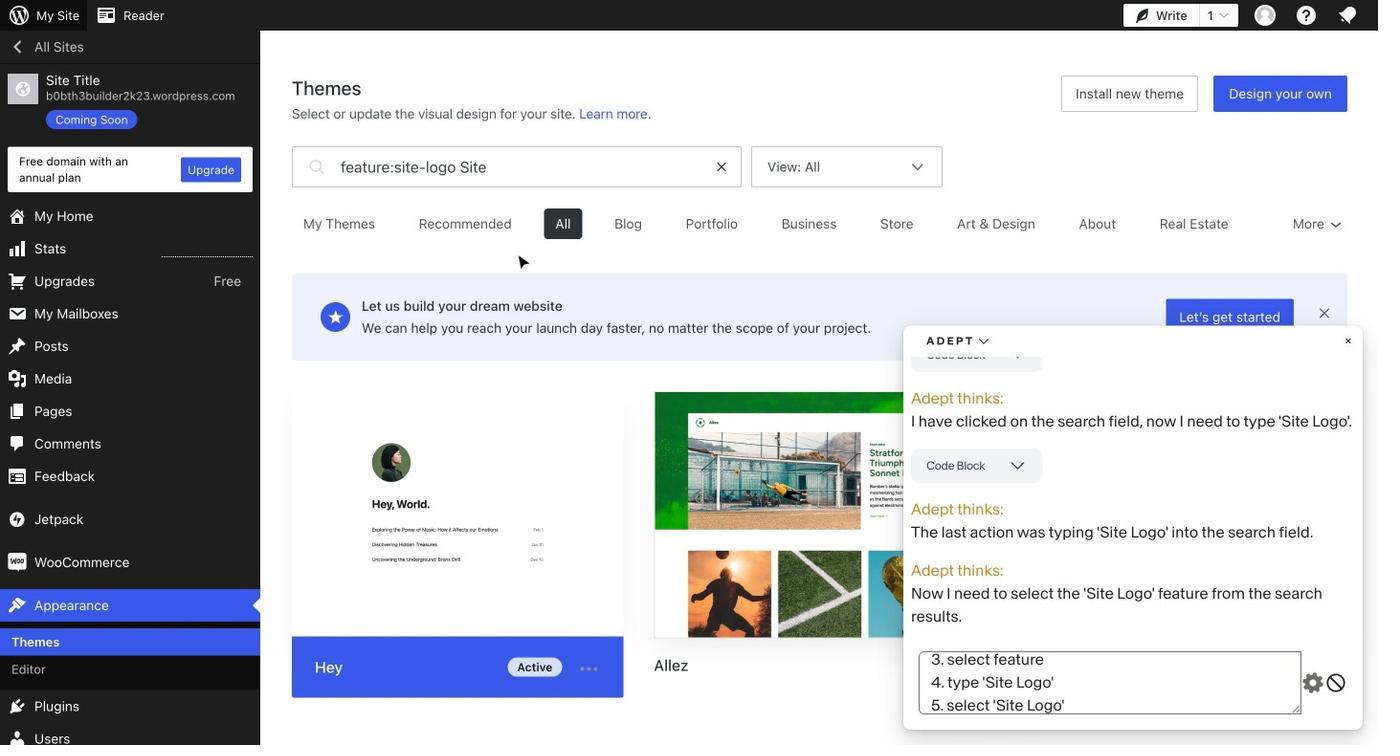 Task type: describe. For each thing, give the bounding box(es) containing it.
1 img image from the top
[[8, 510, 27, 529]]

clear search image
[[715, 160, 729, 174]]

hey is a simple personal blog theme. image
[[292, 392, 624, 640]]

dismiss image
[[1317, 306, 1333, 321]]

open search image
[[305, 142, 329, 192]]

Search search field
[[341, 147, 703, 187]]



Task type: locate. For each thing, give the bounding box(es) containing it.
img image
[[8, 510, 27, 529], [8, 553, 27, 573]]

more options for theme hey image
[[578, 658, 601, 681]]

2 img image from the top
[[8, 553, 27, 573]]

as its name states eventual is a theme designed for events and ceremonies. it is simple, and direct allowing users to display the essence of their subject with a large artwork on the homepage. image
[[1017, 393, 1347, 640]]

manage your notifications image
[[1336, 4, 1359, 27]]

my profile image
[[1255, 5, 1276, 26]]

0 vertical spatial img image
[[8, 510, 27, 529]]

help image
[[1295, 4, 1318, 27]]

1 vertical spatial img image
[[8, 553, 27, 573]]

None search field
[[292, 142, 742, 192]]

allez is the perfect theme site for sports practitioners or fans who want to blog about their sport. image
[[655, 393, 985, 640]]

highest hourly views 0 image
[[162, 245, 253, 258]]



Task type: vqa. For each thing, say whether or not it's contained in the screenshot.
Appearance "link"
no



